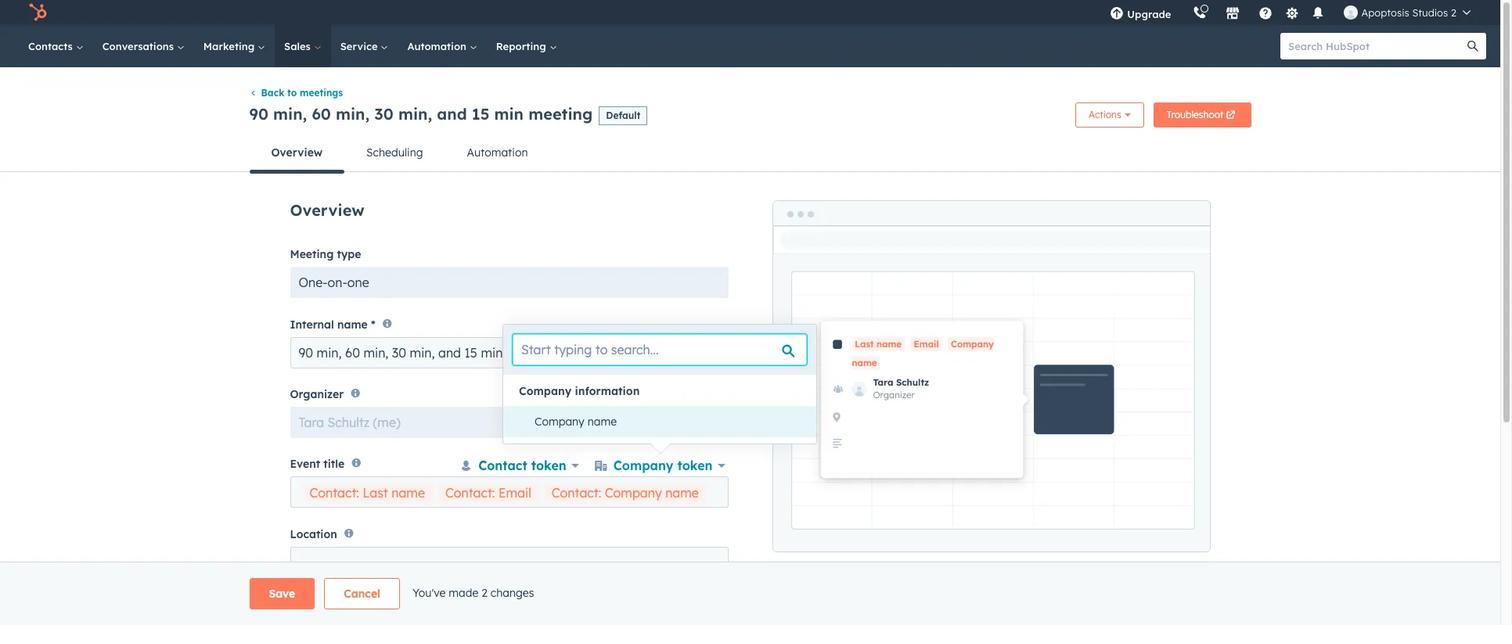 Task type: vqa. For each thing, say whether or not it's contained in the screenshot.
Help DROPDOWN BUTTON
yes



Task type: describe. For each thing, give the bounding box(es) containing it.
to
[[287, 87, 297, 99]]

contact: email
[[445, 486, 531, 501]]

add videoconference link button
[[290, 585, 476, 616]]

service
[[340, 40, 381, 52]]

automation inside button
[[467, 146, 528, 160]]

conversations
[[102, 40, 177, 52]]

made
[[449, 586, 479, 600]]

contact: last name
[[310, 486, 425, 501]]

service link
[[331, 25, 398, 67]]

Internal name text field
[[290, 337, 729, 369]]

internal name
[[290, 318, 368, 332]]

default
[[606, 109, 641, 121]]

schultz
[[328, 415, 370, 431]]

add videoconference link
[[310, 593, 447, 607]]

company name button
[[519, 406, 817, 438]]

contact token
[[478, 458, 567, 474]]

last
[[363, 486, 388, 501]]

company for company information
[[519, 384, 572, 399]]

internal
[[290, 318, 334, 332]]

organizer
[[290, 388, 344, 402]]

min
[[494, 104, 524, 124]]

event title element
[[290, 454, 729, 527]]

and
[[437, 104, 467, 124]]

15
[[472, 104, 490, 124]]

cancel
[[344, 587, 380, 601]]

2 for made
[[482, 586, 488, 600]]

company token button
[[592, 454, 729, 478]]

you've
[[413, 586, 446, 600]]

company token
[[614, 458, 713, 474]]

contact: company name
[[552, 486, 699, 501]]

marketing link
[[194, 25, 275, 67]]

meetings
[[300, 87, 343, 99]]

tara
[[299, 415, 324, 431]]

event
[[290, 458, 320, 472]]

link
[[427, 593, 447, 607]]

Meeting type text field
[[290, 267, 729, 299]]

actions button
[[1076, 103, 1145, 128]]

company name
[[535, 415, 617, 429]]

reporting link
[[487, 25, 566, 67]]

contact: for contact: email
[[445, 486, 495, 501]]

settings link
[[1283, 4, 1302, 21]]

Start typing to search... search field
[[513, 334, 807, 366]]

90 min, 60 min, 30 min, and 15 min meeting
[[249, 104, 593, 124]]

token for contact token
[[531, 458, 567, 474]]

save
[[269, 587, 295, 601]]

sales link
[[275, 25, 331, 67]]

type
[[337, 248, 361, 262]]

contact: for contact: company name
[[552, 486, 602, 501]]

location
[[290, 528, 337, 542]]

apoptosis studios 2
[[1362, 6, 1457, 19]]

calling icon image
[[1194, 6, 1208, 20]]

marketplaces button
[[1217, 0, 1250, 25]]

reporting
[[496, 40, 549, 52]]

apoptosis
[[1362, 6, 1410, 19]]

actions
[[1089, 109, 1122, 121]]

you've made 2 changes
[[413, 586, 534, 600]]

contact
[[478, 458, 528, 474]]

token for company token
[[678, 458, 713, 474]]

automation link
[[398, 25, 487, 67]]

hubspot image
[[28, 3, 47, 22]]



Task type: locate. For each thing, give the bounding box(es) containing it.
1 horizontal spatial min,
[[336, 104, 370, 124]]

information
[[575, 384, 640, 399]]

search image
[[1468, 41, 1479, 52]]

videoconference
[[334, 593, 424, 607]]

30
[[375, 104, 394, 124]]

0 horizontal spatial min,
[[273, 104, 307, 124]]

back
[[261, 87, 285, 99]]

tara schultz image
[[1345, 5, 1359, 20]]

0 vertical spatial 2
[[1452, 6, 1457, 19]]

page section element
[[212, 579, 1289, 610]]

navigation
[[249, 134, 1252, 174]]

min, right the 30 at the left top of page
[[398, 104, 432, 124]]

event title
[[290, 458, 345, 472]]

name inside button
[[588, 415, 617, 429]]

automation up "and"
[[407, 40, 470, 52]]

back to meetings
[[261, 87, 343, 99]]

automation
[[407, 40, 470, 52], [467, 146, 528, 160]]

title
[[324, 458, 345, 472]]

company up contact: company name
[[614, 458, 674, 474]]

search button
[[1460, 33, 1487, 60]]

None text field
[[299, 482, 720, 520], [290, 547, 729, 578], [299, 482, 720, 520], [290, 547, 729, 578]]

company for company token
[[614, 458, 674, 474]]

name
[[337, 318, 368, 332], [588, 415, 617, 429], [392, 486, 425, 501], [666, 486, 699, 501]]

0 horizontal spatial contact:
[[310, 486, 359, 501]]

name right internal
[[337, 318, 368, 332]]

None field
[[503, 325, 817, 438]]

token up the email
[[531, 458, 567, 474]]

overview
[[271, 146, 323, 160], [290, 201, 365, 220]]

1 contact: from the left
[[310, 486, 359, 501]]

contacts
[[28, 40, 76, 52]]

company for company name
[[535, 415, 585, 429]]

1 token from the left
[[531, 458, 567, 474]]

2 horizontal spatial min,
[[398, 104, 432, 124]]

meeting type
[[290, 248, 361, 262]]

save button
[[249, 579, 315, 610]]

contact: down contact
[[445, 486, 495, 501]]

90
[[249, 104, 269, 124]]

add
[[310, 593, 331, 607]]

notifications button
[[1306, 0, 1332, 25]]

2 for studios
[[1452, 6, 1457, 19]]

upgrade
[[1128, 8, 1172, 20]]

automation button
[[445, 134, 550, 172]]

calling icon button
[[1187, 2, 1214, 23]]

token
[[531, 458, 567, 474], [678, 458, 713, 474]]

automation down min at the top left
[[467, 146, 528, 160]]

sales
[[284, 40, 314, 52]]

90 min, 60 min, 30 min, and 15 min meeting banner
[[249, 98, 1252, 134]]

none field containing company information
[[503, 325, 817, 438]]

min, down the 'to'
[[273, 104, 307, 124]]

name right 'last'
[[392, 486, 425, 501]]

overview down the 60
[[271, 146, 323, 160]]

contact:
[[310, 486, 359, 501], [445, 486, 495, 501], [552, 486, 602, 501]]

2 right studios
[[1452, 6, 1457, 19]]

company inside popup button
[[614, 458, 674, 474]]

overview up meeting type
[[290, 201, 365, 220]]

2 right "made"
[[482, 586, 488, 600]]

menu
[[1100, 0, 1482, 25]]

tara schultz (me)
[[299, 415, 401, 431]]

menu item
[[1183, 0, 1186, 25]]

token inside company token popup button
[[678, 458, 713, 474]]

company down "company information"
[[535, 415, 585, 429]]

back to meetings button
[[249, 87, 343, 99]]

0 vertical spatial automation
[[407, 40, 470, 52]]

(me)
[[373, 415, 401, 431]]

meeting
[[290, 248, 334, 262]]

token down company name button
[[678, 458, 713, 474]]

1 horizontal spatial contact:
[[445, 486, 495, 501]]

2 min, from the left
[[336, 104, 370, 124]]

min, left the 30 at the left top of page
[[336, 104, 370, 124]]

scheduling
[[366, 146, 423, 160]]

settings image
[[1286, 7, 1300, 21]]

upgrade image
[[1111, 7, 1125, 21]]

min,
[[273, 104, 307, 124], [336, 104, 370, 124], [398, 104, 432, 124]]

name down company token
[[666, 486, 699, 501]]

2
[[1452, 6, 1457, 19], [482, 586, 488, 600]]

1 vertical spatial automation
[[467, 146, 528, 160]]

hubspot link
[[19, 3, 59, 22]]

company information
[[519, 384, 640, 399]]

menu containing apoptosis studios 2
[[1100, 0, 1482, 25]]

studios
[[1413, 6, 1449, 19]]

2 contact: from the left
[[445, 486, 495, 501]]

troubleshoot
[[1167, 109, 1224, 121]]

company
[[519, 384, 572, 399], [535, 415, 585, 429], [614, 458, 674, 474], [605, 486, 662, 501]]

marketplaces image
[[1227, 7, 1241, 21]]

contact: down the title
[[310, 486, 359, 501]]

0 vertical spatial overview
[[271, 146, 323, 160]]

tara schultz (me) button
[[290, 407, 729, 438]]

notifications image
[[1312, 7, 1326, 21]]

cancel button
[[324, 579, 400, 610]]

1 min, from the left
[[273, 104, 307, 124]]

company inside button
[[535, 415, 585, 429]]

help image
[[1259, 7, 1273, 21]]

3 min, from the left
[[398, 104, 432, 124]]

60
[[312, 104, 331, 124]]

name down information
[[588, 415, 617, 429]]

meeting
[[529, 104, 593, 124]]

changes
[[491, 586, 534, 600]]

conversations link
[[93, 25, 194, 67]]

overview button
[[249, 134, 345, 174]]

help button
[[1253, 0, 1280, 25]]

contact token button
[[457, 454, 582, 478]]

contacts link
[[19, 25, 93, 67]]

contact: for contact: last name
[[310, 486, 359, 501]]

2 inside popup button
[[1452, 6, 1457, 19]]

company information list box
[[503, 406, 817, 438]]

apoptosis studios 2 button
[[1335, 0, 1481, 25]]

token inside contact token popup button
[[531, 458, 567, 474]]

navigation containing overview
[[249, 134, 1252, 174]]

1 vertical spatial overview
[[290, 201, 365, 220]]

company up 'company name'
[[519, 384, 572, 399]]

1 horizontal spatial token
[[678, 458, 713, 474]]

2 inside page section element
[[482, 586, 488, 600]]

company down company token popup button
[[605, 486, 662, 501]]

0 horizontal spatial token
[[531, 458, 567, 474]]

troubleshoot link
[[1154, 103, 1252, 128]]

marketing
[[203, 40, 258, 52]]

3 contact: from the left
[[552, 486, 602, 501]]

1 vertical spatial 2
[[482, 586, 488, 600]]

2 horizontal spatial contact:
[[552, 486, 602, 501]]

2 token from the left
[[678, 458, 713, 474]]

1 horizontal spatial 2
[[1452, 6, 1457, 19]]

contact: down the contact token
[[552, 486, 602, 501]]

overview inside button
[[271, 146, 323, 160]]

Search HubSpot search field
[[1281, 33, 1473, 60]]

email
[[499, 486, 531, 501]]

location element
[[290, 547, 729, 616]]

0 horizontal spatial 2
[[482, 586, 488, 600]]

scheduling button
[[345, 134, 445, 172]]



